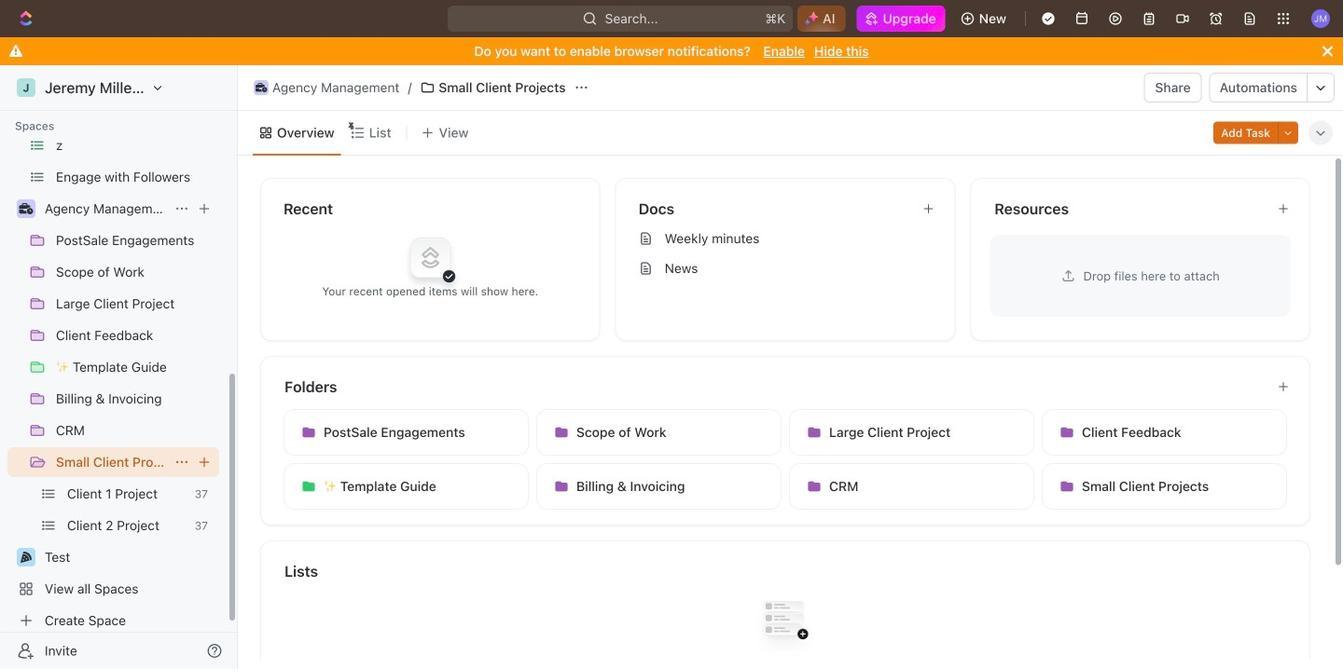 Task type: describe. For each thing, give the bounding box(es) containing it.
no lists icon. image
[[748, 587, 823, 661]]

sidebar navigation
[[0, 0, 242, 670]]

tree inside sidebar navigation
[[7, 0, 219, 636]]



Task type: vqa. For each thing, say whether or not it's contained in the screenshot.
"SIDEBAR" navigation
yes



Task type: locate. For each thing, give the bounding box(es) containing it.
business time image inside sidebar navigation
[[19, 203, 33, 215]]

1 horizontal spatial business time image
[[255, 83, 267, 92]]

0 horizontal spatial business time image
[[19, 203, 33, 215]]

0 vertical spatial business time image
[[255, 83, 267, 92]]

jeremy miller's workspace, , element
[[17, 78, 35, 97]]

no recent items image
[[393, 221, 468, 295]]

tree
[[7, 0, 219, 636]]

pizza slice image
[[21, 552, 32, 563]]

1 vertical spatial business time image
[[19, 203, 33, 215]]

business time image
[[255, 83, 267, 92], [19, 203, 33, 215]]



